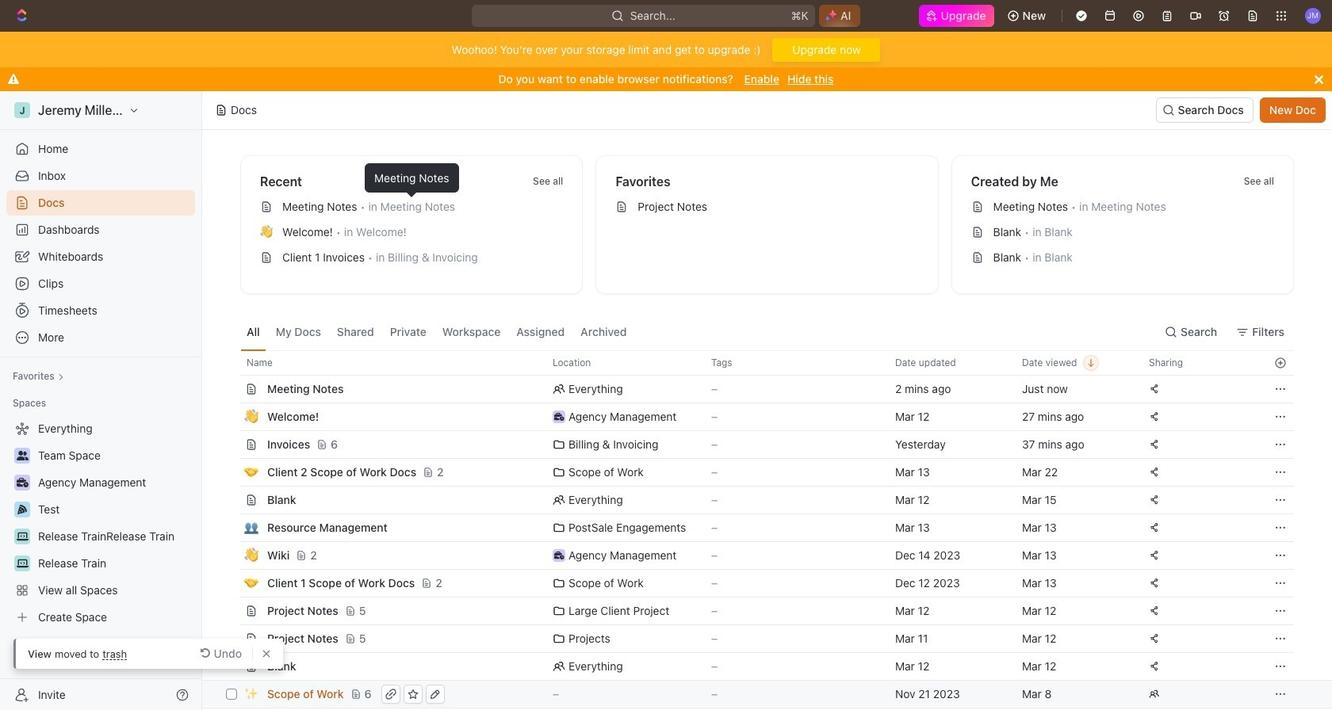 Task type: describe. For each thing, give the bounding box(es) containing it.
3 cell from the top
[[223, 709, 240, 711]]

2 laptop code image from the top
[[16, 559, 28, 569]]

jeremy miller's workspace, , element
[[14, 102, 30, 118]]

pizza slice image
[[17, 505, 27, 515]]

sidebar navigation
[[0, 91, 205, 711]]

tree inside sidebar navigation
[[6, 416, 195, 631]]



Task type: locate. For each thing, give the bounding box(es) containing it.
1 cell from the top
[[223, 626, 240, 653]]

tab list
[[240, 313, 633, 351]]

1 vertical spatial laptop code image
[[16, 559, 28, 569]]

tree
[[6, 416, 195, 631]]

1 laptop code image from the top
[[16, 532, 28, 542]]

2 vertical spatial cell
[[223, 709, 240, 711]]

0 vertical spatial business time image
[[554, 413, 564, 421]]

0 vertical spatial laptop code image
[[16, 532, 28, 542]]

1 vertical spatial cell
[[223, 654, 240, 681]]

business time image
[[554, 413, 564, 421], [16, 478, 28, 488], [554, 552, 564, 560]]

1 vertical spatial business time image
[[16, 478, 28, 488]]

2 vertical spatial business time image
[[554, 552, 564, 560]]

row
[[223, 351, 1294, 376], [223, 375, 1294, 404], [223, 403, 1294, 431], [223, 431, 1294, 459], [223, 458, 1294, 487], [223, 486, 1294, 515], [223, 514, 1294, 543], [223, 542, 1294, 570], [223, 569, 1294, 598], [223, 597, 1294, 626], [223, 625, 1294, 654], [223, 653, 1294, 681], [202, 681, 1332, 709], [223, 708, 1294, 711]]

user group image
[[16, 451, 28, 461]]

table
[[202, 351, 1332, 711]]

cell
[[223, 626, 240, 653], [223, 654, 240, 681], [223, 709, 240, 711]]

laptop code image
[[16, 532, 28, 542], [16, 559, 28, 569]]

2 cell from the top
[[223, 654, 240, 681]]

0 vertical spatial cell
[[223, 626, 240, 653]]



Task type: vqa. For each thing, say whether or not it's contained in the screenshot.
bottom or
no



